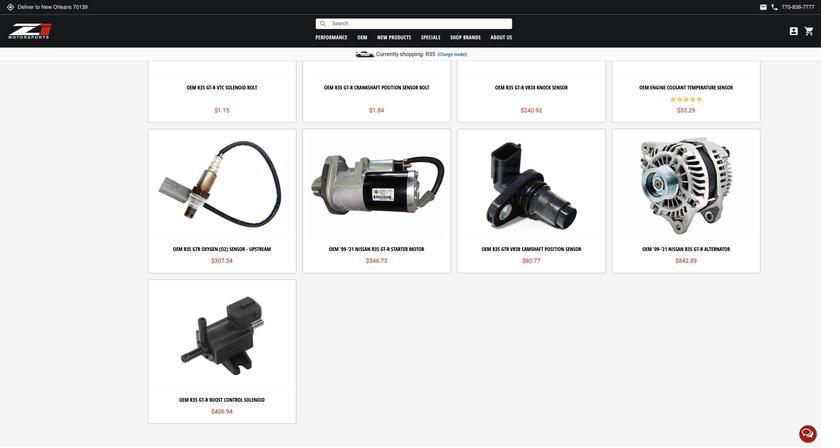 Task type: locate. For each thing, give the bounding box(es) containing it.
0 vertical spatial vr38
[[525, 84, 535, 91]]

gtr left camshaft
[[501, 245, 509, 253]]

motor
[[409, 245, 424, 253]]

vr38 left camshaft
[[510, 245, 520, 253]]

2 nissan from the left
[[668, 245, 684, 253]]

currently
[[376, 51, 398, 57]]

solenoid
[[225, 84, 246, 91], [244, 396, 265, 403]]

1 horizontal spatial bolt
[[419, 84, 429, 91]]

r for oem r35 gt-r vr38 knock sensor
[[521, 84, 524, 91]]

-
[[246, 245, 248, 253]]

shop brands
[[450, 34, 481, 41]]

1 vertical spatial position
[[545, 245, 564, 253]]

0 vertical spatial solenoid
[[225, 84, 246, 91]]

r left vtc
[[213, 84, 216, 91]]

0 horizontal spatial '21
[[348, 245, 354, 253]]

$1.15
[[215, 107, 229, 114]]

1 '21 from the left
[[348, 245, 354, 253]]

oem for oem r35 gtr vr38 camshaft position sensor
[[482, 245, 491, 253]]

oem '09-'21 nissan r35 gt-r alternator
[[642, 245, 730, 253]]

z1 motorsports logo image
[[8, 23, 52, 39]]

0 vertical spatial position
[[382, 84, 401, 91]]

gt- left the boost
[[199, 396, 205, 403]]

performance link
[[316, 34, 347, 41]]

1 horizontal spatial '09-
[[653, 245, 661, 253]]

position for crankshaft
[[382, 84, 401, 91]]

gtr left oxygen
[[193, 245, 200, 253]]

position right camshaft
[[545, 245, 564, 253]]

shop brands link
[[450, 34, 481, 41]]

r left alternator
[[700, 245, 703, 253]]

r left knock
[[521, 84, 524, 91]]

1 gtr from the left
[[193, 245, 200, 253]]

'09-
[[340, 245, 348, 253], [653, 245, 661, 253]]

gt- up $546.73
[[381, 245, 387, 253]]

$33.29
[[677, 107, 695, 114]]

crankshaft
[[354, 84, 380, 91]]

shop
[[450, 34, 462, 41]]

oem link
[[357, 34, 367, 41]]

oem for oem r35 gtr oxygen (o2) sensor - upstream
[[173, 245, 182, 253]]

gt- for oem r35 gt-r vtc solenoid bolt
[[206, 84, 213, 91]]

position right 'crankshaft'
[[382, 84, 401, 91]]

gt- left vtc
[[206, 84, 213, 91]]

r
[[213, 84, 216, 91], [350, 84, 353, 91], [521, 84, 524, 91], [387, 245, 390, 253], [700, 245, 703, 253], [205, 396, 208, 403]]

engine
[[650, 84, 666, 91]]

model)
[[454, 51, 467, 57]]

r35 for oem r35 gt-r boost control solenoid
[[190, 396, 198, 403]]

0 horizontal spatial '09-
[[340, 245, 348, 253]]

performance
[[316, 34, 347, 41]]

'21 for oem '09-'21 nissan r35 gt-r starter motor
[[348, 245, 354, 253]]

r35
[[426, 51, 435, 57], [198, 84, 205, 91], [335, 84, 342, 91], [506, 84, 513, 91], [184, 245, 191, 253], [372, 245, 379, 253], [492, 245, 500, 253], [685, 245, 692, 253], [190, 396, 198, 403]]

search
[[319, 20, 327, 28]]

vtc
[[217, 84, 224, 91]]

star
[[670, 96, 676, 103], [676, 96, 683, 103], [683, 96, 689, 103], [689, 96, 696, 103], [696, 96, 703, 103]]

vr38 left knock
[[525, 84, 535, 91]]

1 horizontal spatial gtr
[[501, 245, 509, 253]]

gtr
[[193, 245, 200, 253], [501, 245, 509, 253]]

0 horizontal spatial nissan
[[355, 245, 370, 253]]

new
[[377, 34, 387, 41]]

my_location
[[7, 3, 14, 11]]

1 horizontal spatial vr38
[[525, 84, 535, 91]]

r left 'crankshaft'
[[350, 84, 353, 91]]

r35 for oem r35 gt-r crankshaft position sensor bolt
[[335, 84, 342, 91]]

solenoid right vtc
[[225, 84, 246, 91]]

nissan
[[355, 245, 370, 253], [668, 245, 684, 253]]

sensor for oem r35 gt-r vr38 knock sensor
[[552, 84, 568, 91]]

1 horizontal spatial position
[[545, 245, 564, 253]]

knock
[[537, 84, 551, 91]]

'21 for oem '09-'21 nissan r35 gt-r alternator
[[661, 245, 667, 253]]

2 '09- from the left
[[653, 245, 661, 253]]

1 '09- from the left
[[340, 245, 348, 253]]

gt-
[[206, 84, 213, 91], [344, 84, 350, 91], [515, 84, 521, 91], [381, 245, 387, 253], [694, 245, 700, 253], [199, 396, 205, 403]]

position
[[382, 84, 401, 91], [545, 245, 564, 253]]

position for camshaft
[[545, 245, 564, 253]]

0 horizontal spatial vr38
[[510, 245, 520, 253]]

2 '21 from the left
[[661, 245, 667, 253]]

gt- left 'crankshaft'
[[344, 84, 350, 91]]

oem r35 gt-r vr38 knock sensor
[[495, 84, 568, 91]]

bolt
[[247, 84, 257, 91], [419, 84, 429, 91]]

0 horizontal spatial gtr
[[193, 245, 200, 253]]

sensor
[[402, 84, 418, 91], [552, 84, 568, 91], [717, 84, 733, 91], [229, 245, 245, 253], [566, 245, 581, 253]]

'21
[[348, 245, 354, 253], [661, 245, 667, 253]]

currently shopping: r35 (change model)
[[376, 51, 467, 57]]

gt- left knock
[[515, 84, 521, 91]]

0 horizontal spatial position
[[382, 84, 401, 91]]

phone link
[[771, 3, 815, 11]]

1 horizontal spatial '21
[[661, 245, 667, 253]]

sensor for oem r35 gt-r crankshaft position sensor bolt
[[402, 84, 418, 91]]

r35 for oem r35 gt-r vtc solenoid bolt
[[198, 84, 205, 91]]

oem for oem r35 gt-r vr38 knock sensor
[[495, 84, 505, 91]]

oem
[[357, 34, 367, 41], [187, 84, 196, 91], [324, 84, 334, 91], [495, 84, 505, 91], [639, 84, 649, 91], [173, 245, 182, 253], [329, 245, 339, 253], [482, 245, 491, 253], [642, 245, 652, 253], [179, 396, 189, 403]]

gtr for oxygen
[[193, 245, 200, 253]]

oem for oem '09-'21 nissan r35 gt-r alternator
[[642, 245, 652, 253]]

2 gtr from the left
[[501, 245, 509, 253]]

account_box
[[789, 26, 799, 36]]

1 star from the left
[[670, 96, 676, 103]]

0 horizontal spatial bolt
[[247, 84, 257, 91]]

oem for oem engine coolant temperature sensor
[[639, 84, 649, 91]]

'09- for oem '09-'21 nissan r35 gt-r starter motor
[[340, 245, 348, 253]]

nissan up $842.89
[[668, 245, 684, 253]]

solenoid right the control
[[244, 396, 265, 403]]

1 nissan from the left
[[355, 245, 370, 253]]

shopping_cart
[[804, 26, 815, 36]]

vr38
[[525, 84, 535, 91], [510, 245, 520, 253]]

$80.77
[[522, 257, 541, 264]]

us
[[507, 34, 512, 41]]

(o2)
[[219, 245, 228, 253]]

about us
[[491, 34, 512, 41]]

r35 for oem r35 gtr oxygen (o2) sensor - upstream
[[184, 245, 191, 253]]

nissan up $546.73
[[355, 245, 370, 253]]

1 horizontal spatial nissan
[[668, 245, 684, 253]]

r left the boost
[[205, 396, 208, 403]]



Task type: vqa. For each thing, say whether or not it's contained in the screenshot.
"(O2)"
yes



Task type: describe. For each thing, give the bounding box(es) containing it.
brands
[[463, 34, 481, 41]]

$406.94
[[211, 408, 233, 415]]

r for oem r35 gt-r vtc solenoid bolt
[[213, 84, 216, 91]]

'09- for oem '09-'21 nissan r35 gt-r alternator
[[653, 245, 661, 253]]

oem for oem r35 gt-r vtc solenoid bolt
[[187, 84, 196, 91]]

coolant
[[667, 84, 686, 91]]

Search search field
[[327, 19, 512, 29]]

r left starter
[[387, 245, 390, 253]]

r for oem r35 gt-r crankshaft position sensor bolt
[[350, 84, 353, 91]]

shopping:
[[400, 51, 424, 57]]

r35 for oem r35 gtr vr38 camshaft position sensor
[[492, 245, 500, 253]]

gt- for oem r35 gt-r crankshaft position sensor bolt
[[344, 84, 350, 91]]

oem for oem '09-'21 nissan r35 gt-r starter motor
[[329, 245, 339, 253]]

mail phone
[[760, 3, 779, 11]]

oem '09-'21 nissan r35 gt-r starter motor
[[329, 245, 424, 253]]

mail link
[[760, 3, 767, 11]]

$842.89
[[675, 257, 697, 264]]

gtr for vr38
[[501, 245, 509, 253]]

oem for oem link
[[357, 34, 367, 41]]

oxygen
[[202, 245, 218, 253]]

temperature
[[687, 84, 716, 91]]

oem r35 gtr vr38 camshaft position sensor
[[482, 245, 581, 253]]

oem r35 gt-r boost control solenoid
[[179, 396, 265, 403]]

starter
[[391, 245, 408, 253]]

nissan for starter
[[355, 245, 370, 253]]

r35 for oem r35 gt-r vr38 knock sensor
[[506, 84, 513, 91]]

nissan for alternator
[[668, 245, 684, 253]]

oem r35 gt-r crankshaft position sensor bolt
[[324, 84, 429, 91]]

(change
[[438, 51, 453, 57]]

boost
[[209, 396, 223, 403]]

shopping_cart link
[[802, 26, 815, 36]]

gt- for oem r35 gt-r vr38 knock sensor
[[515, 84, 521, 91]]

products
[[389, 34, 411, 41]]

about us link
[[491, 34, 512, 41]]

account_box link
[[787, 26, 801, 36]]

4 star from the left
[[689, 96, 696, 103]]

$1.84
[[369, 107, 384, 114]]

star star star star star
[[670, 96, 703, 103]]

1 vertical spatial vr38
[[510, 245, 520, 253]]

oem for oem r35 gt-r crankshaft position sensor bolt
[[324, 84, 334, 91]]

$546.73
[[366, 257, 387, 264]]

specials link
[[421, 34, 440, 41]]

$240.92
[[521, 107, 542, 114]]

alternator
[[704, 245, 730, 253]]

control
[[224, 396, 243, 403]]

5 star from the left
[[696, 96, 703, 103]]

camshaft
[[522, 245, 543, 253]]

$307.34
[[211, 257, 233, 264]]

2 star from the left
[[676, 96, 683, 103]]

sensor for oem r35 gtr vr38 camshaft position sensor
[[566, 245, 581, 253]]

new products
[[377, 34, 411, 41]]

(change model) link
[[438, 51, 467, 57]]

r for oem r35 gt-r boost control solenoid
[[205, 396, 208, 403]]

1 vertical spatial solenoid
[[244, 396, 265, 403]]

specials
[[421, 34, 440, 41]]

1 bolt from the left
[[247, 84, 257, 91]]

about
[[491, 34, 505, 41]]

upstream
[[249, 245, 271, 253]]

3 star from the left
[[683, 96, 689, 103]]

oem r35 gt-r vtc solenoid bolt
[[187, 84, 257, 91]]

mail
[[760, 3, 767, 11]]

oem for oem r35 gt-r boost control solenoid
[[179, 396, 189, 403]]

new products link
[[377, 34, 411, 41]]

gt- up $842.89
[[694, 245, 700, 253]]

oem r35 gtr oxygen (o2) sensor - upstream
[[173, 245, 271, 253]]

phone
[[771, 3, 779, 11]]

2 bolt from the left
[[419, 84, 429, 91]]

oem engine coolant temperature sensor
[[639, 84, 733, 91]]

gt- for oem r35 gt-r boost control solenoid
[[199, 396, 205, 403]]



